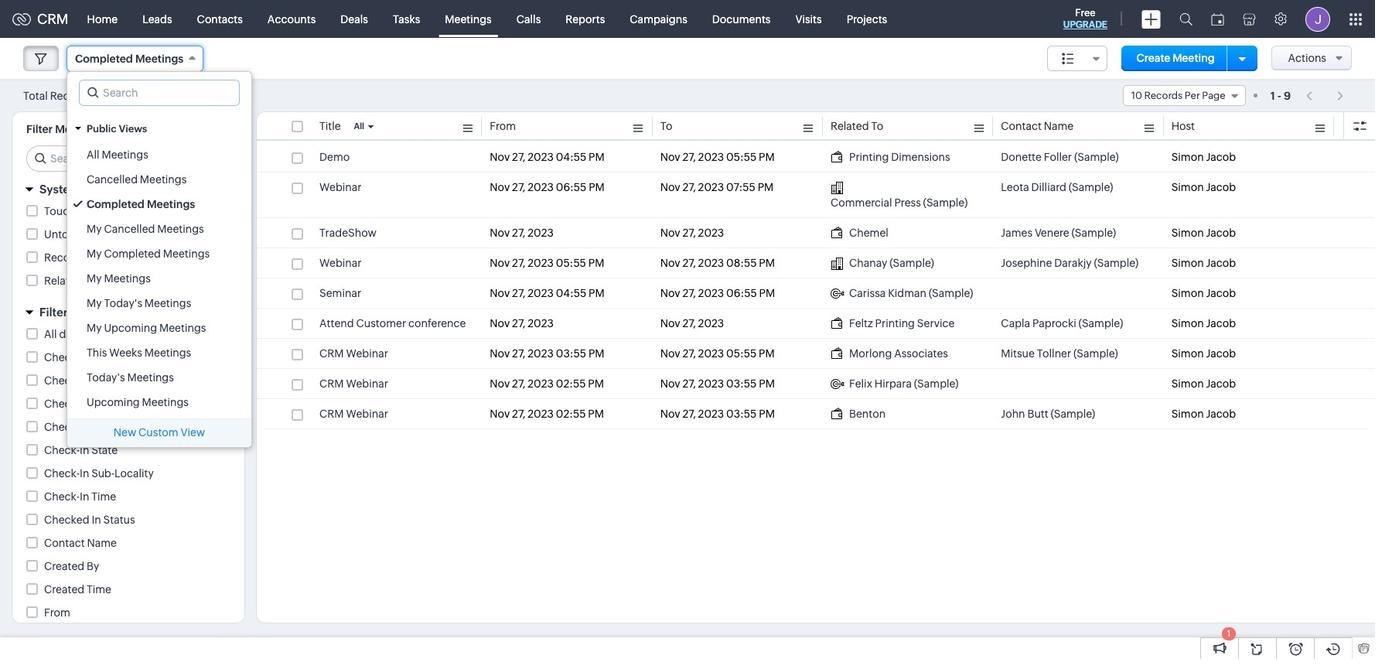 Task type: locate. For each thing, give the bounding box(es) containing it.
nov 27, 2023 04:55 pm for nov 27, 2023 06:55 pm
[[490, 287, 605, 299]]

upcoming up weeks
[[104, 322, 157, 334]]

1 vertical spatial contact
[[44, 537, 85, 549]]

by up created time
[[87, 560, 99, 572]]

1 vertical spatial nov 27, 2023 02:55 pm
[[490, 408, 604, 420]]

records inside 10 records per page field
[[1144, 90, 1183, 101]]

filter up all day
[[39, 306, 68, 319]]

webinar link up seminar
[[319, 255, 362, 271]]

related for related to
[[831, 120, 869, 132]]

0 vertical spatial nov 27, 2023 05:55 pm
[[660, 151, 775, 163]]

2 simon jacob from the top
[[1172, 181, 1236, 193]]

in up check-in by
[[80, 351, 89, 364]]

today's down 'my meetings'
[[104, 297, 142, 309]]

0 vertical spatial time
[[91, 490, 116, 503]]

7 jacob from the top
[[1206, 347, 1236, 360]]

my down untouched records
[[87, 248, 102, 260]]

1 vertical spatial nov 27, 2023 03:55 pm
[[660, 378, 775, 390]]

0 horizontal spatial all
[[44, 328, 57, 340]]

0 horizontal spatial from
[[44, 606, 70, 619]]

1 04:55 from the top
[[556, 151, 587, 163]]

1 simon from the top
[[1172, 151, 1204, 163]]

check- up check-in time
[[44, 467, 80, 480]]

records
[[50, 89, 91, 102], [1144, 90, 1183, 101], [91, 205, 132, 217], [103, 228, 144, 241], [85, 275, 126, 287]]

0 vertical spatial 04:55
[[556, 151, 587, 163]]

crm for benton
[[319, 408, 344, 420]]

checked
[[44, 514, 89, 526]]

row group
[[257, 142, 1375, 429]]

jacob
[[1206, 151, 1236, 163], [1206, 181, 1236, 193], [1206, 227, 1236, 239], [1206, 257, 1236, 269], [1206, 287, 1236, 299], [1206, 317, 1236, 330], [1206, 347, 1236, 360], [1206, 378, 1236, 390], [1206, 408, 1236, 420]]

1 vertical spatial related
[[44, 275, 82, 287]]

all
[[354, 121, 364, 131], [87, 149, 99, 161], [44, 328, 57, 340]]

simon
[[1172, 151, 1204, 163], [1172, 181, 1204, 193], [1172, 227, 1204, 239], [1172, 257, 1204, 269], [1172, 287, 1204, 299], [1172, 317, 1204, 330], [1172, 347, 1204, 360], [1172, 378, 1204, 390], [1172, 408, 1204, 420]]

donette
[[1001, 151, 1042, 163]]

1 vertical spatial nov 27, 2023 05:55 pm
[[490, 257, 604, 269]]

my down touched records
[[87, 223, 102, 235]]

name up foller
[[1044, 120, 1074, 132]]

4 simon from the top
[[1172, 257, 1204, 269]]

1 vertical spatial 1
[[1227, 629, 1231, 638]]

completed down my cancelled meetings
[[104, 248, 161, 260]]

check- down all day
[[44, 351, 80, 364]]

check- for check-in address
[[44, 351, 80, 364]]

2 webinar link from the top
[[319, 255, 362, 271]]

1 vertical spatial 05:55
[[556, 257, 586, 269]]

1 crm webinar link from the top
[[319, 346, 388, 361]]

felix
[[849, 378, 873, 390]]

cancelled up my completed meetings on the top left
[[104, 223, 155, 235]]

nov 27, 2023 03:55 pm for benton
[[660, 408, 775, 420]]

5 check- from the top
[[44, 444, 80, 456]]

printing dimensions link
[[831, 149, 950, 165]]

0 horizontal spatial nov 27, 2023 06:55 pm
[[490, 181, 605, 193]]

meetings up search text field
[[135, 53, 184, 65]]

nov 27, 2023 02:55 pm
[[490, 378, 604, 390], [490, 408, 604, 420]]

(sample) down associates
[[914, 378, 959, 390]]

1 vertical spatial contact name
[[44, 537, 117, 549]]

webinar for felix hirpara (sample)
[[346, 378, 388, 390]]

jacob for john butt (sample)
[[1206, 408, 1236, 420]]

check- for check-in state
[[44, 444, 80, 456]]

name down checked in status
[[87, 537, 117, 549]]

printing up morlong associates
[[875, 317, 915, 330]]

upcoming up country
[[87, 396, 140, 408]]

crm webinar link for felix
[[319, 376, 388, 391]]

3 jacob from the top
[[1206, 227, 1236, 239]]

records for untouched
[[103, 228, 144, 241]]

0 vertical spatial contact name
[[1001, 120, 1074, 132]]

0 vertical spatial nov 27, 2023 02:55 pm
[[490, 378, 604, 390]]

action up my today's meetings on the left top of the page
[[128, 275, 162, 287]]

all right title
[[354, 121, 364, 131]]

completed
[[75, 53, 133, 65], [87, 198, 145, 210], [104, 248, 161, 260]]

simon for james venere (sample)
[[1172, 227, 1204, 239]]

record
[[44, 251, 80, 264]]

(sample) for donette foller (sample)
[[1074, 151, 1119, 163]]

None field
[[1047, 46, 1108, 71]]

(sample) up the darakjy
[[1072, 227, 1116, 239]]

1 horizontal spatial action
[[128, 275, 162, 287]]

simon jacob for donette foller (sample)
[[1172, 151, 1236, 163]]

to
[[660, 120, 673, 132], [871, 120, 884, 132]]

04:55
[[556, 151, 587, 163], [556, 287, 587, 299]]

1 02:55 from the top
[[556, 378, 586, 390]]

in for country
[[80, 421, 89, 433]]

7 simon from the top
[[1172, 347, 1204, 360]]

customer
[[356, 317, 406, 330]]

projects
[[847, 13, 887, 25]]

0 horizontal spatial contact
[[44, 537, 85, 549]]

james venere (sample) link
[[1001, 225, 1116, 241]]

accounts link
[[255, 0, 328, 38]]

2023
[[528, 151, 554, 163], [698, 151, 724, 163], [528, 181, 554, 193], [698, 181, 724, 193], [528, 227, 554, 239], [698, 227, 724, 239], [528, 257, 554, 269], [698, 257, 724, 269], [528, 287, 554, 299], [698, 287, 724, 299], [528, 317, 554, 330], [698, 317, 724, 330], [528, 347, 554, 360], [698, 347, 724, 360], [528, 378, 554, 390], [698, 378, 724, 390], [528, 408, 554, 420], [698, 408, 724, 420]]

2 crm webinar link from the top
[[319, 376, 388, 391]]

1 nov 27, 2023 04:55 pm from the top
[[490, 151, 605, 163]]

2 vertical spatial nov 27, 2023 03:55 pm
[[660, 408, 775, 420]]

10 records per page
[[1131, 90, 1226, 101]]

chanay
[[849, 257, 888, 269]]

1 vertical spatial all
[[87, 149, 99, 161]]

0 vertical spatial 05:55
[[726, 151, 757, 163]]

contact name up created by
[[44, 537, 117, 549]]

check- up checked
[[44, 490, 80, 503]]

actions
[[1288, 52, 1327, 64]]

1 my from the top
[[87, 223, 102, 235]]

webinar link for nov 27, 2023 05:55 pm
[[319, 255, 362, 271]]

completed down defined
[[87, 198, 145, 210]]

0 vertical spatial nov 27, 2023 04:55 pm
[[490, 151, 605, 163]]

attend customer conference
[[319, 317, 466, 330]]

completed meetings down filters
[[87, 198, 195, 210]]

1 horizontal spatial from
[[490, 120, 516, 132]]

navigation
[[1299, 84, 1352, 107]]

7 check- from the top
[[44, 490, 80, 503]]

check- up the check-in city
[[44, 374, 80, 387]]

custom
[[139, 426, 178, 439]]

simon for mitsue tollner (sample)
[[1172, 347, 1204, 360]]

2 vertical spatial crm webinar link
[[319, 406, 388, 422]]

created down created by
[[44, 583, 84, 596]]

(sample) up service
[[929, 287, 974, 299]]

records up filter meetings by
[[50, 89, 91, 102]]

in left the sub-
[[80, 467, 89, 480]]

in down check-in address
[[80, 374, 89, 387]]

(sample) right press
[[923, 196, 968, 209]]

2 vertical spatial crm webinar
[[319, 408, 388, 420]]

profile element
[[1297, 0, 1340, 38]]

(sample) right the darakjy
[[1094, 257, 1139, 269]]

filter for filter meetings by
[[26, 123, 53, 135]]

leota dilliard (sample) link
[[1001, 179, 1113, 195]]

time down the sub-
[[91, 490, 116, 503]]

cancelled down all meetings
[[87, 173, 138, 186]]

created up created time
[[44, 560, 84, 572]]

2 to from the left
[[871, 120, 884, 132]]

1 for 1
[[1227, 629, 1231, 638]]

1 vertical spatial crm webinar
[[319, 378, 388, 390]]

04:55 for nov 27, 2023 06:55 pm
[[556, 287, 587, 299]]

(sample) right butt
[[1051, 408, 1096, 420]]

system defined filters button
[[12, 176, 244, 203]]

created
[[44, 560, 84, 572], [44, 583, 84, 596]]

2 horizontal spatial all
[[354, 121, 364, 131]]

simon jacob for capla paprocki (sample)
[[1172, 317, 1236, 330]]

1 vertical spatial completed meetings
[[87, 198, 195, 210]]

my for my completed meetings
[[87, 248, 102, 260]]

feltz printing service
[[849, 317, 955, 330]]

4 check- from the top
[[44, 421, 80, 433]]

by
[[106, 123, 119, 135]]

1 vertical spatial filter
[[39, 306, 68, 319]]

contact
[[1001, 120, 1042, 132], [44, 537, 85, 549]]

record action
[[44, 251, 116, 264]]

feltz printing service link
[[831, 316, 955, 331]]

2 check- from the top
[[44, 374, 80, 387]]

documents link
[[700, 0, 783, 38]]

03:55 for felix hirpara (sample)
[[726, 378, 757, 390]]

05:55 for nov 27, 2023 03:55 pm
[[726, 347, 757, 360]]

printing down 'related to'
[[849, 151, 889, 163]]

2 vertical spatial all
[[44, 328, 57, 340]]

search image
[[1180, 12, 1193, 26]]

06:55
[[556, 181, 587, 193], [726, 287, 757, 299]]

commercial press (sample)
[[831, 196, 968, 209]]

0 vertical spatial completed meetings
[[75, 53, 184, 65]]

host
[[1172, 120, 1195, 132]]

(sample) right paprocki
[[1079, 317, 1123, 330]]

in for city
[[80, 398, 89, 410]]

today's down address
[[87, 371, 125, 384]]

0 horizontal spatial name
[[87, 537, 117, 549]]

time down created by
[[87, 583, 111, 596]]

in up the check-in state
[[80, 421, 89, 433]]

simon jacob for james venere (sample)
[[1172, 227, 1236, 239]]

1 horizontal spatial to
[[871, 120, 884, 132]]

nov 27, 2023 04:55 pm
[[490, 151, 605, 163], [490, 287, 605, 299]]

capla paprocki (sample)
[[1001, 317, 1123, 330]]

1 horizontal spatial contact name
[[1001, 120, 1074, 132]]

(sample) right tollner
[[1074, 347, 1118, 360]]

(sample) for james venere (sample)
[[1072, 227, 1116, 239]]

completed down the "home" link at the left top of page
[[75, 53, 133, 65]]

0 horizontal spatial to
[[660, 120, 673, 132]]

03:55 for benton
[[726, 408, 757, 420]]

(sample) right dilliard
[[1069, 181, 1113, 193]]

created for created by
[[44, 560, 84, 572]]

completed meetings up search text field
[[75, 53, 184, 65]]

webinar for morlong associates
[[346, 347, 388, 360]]

1 vertical spatial name
[[87, 537, 117, 549]]

this
[[87, 347, 107, 359]]

all left day
[[44, 328, 57, 340]]

sub-
[[91, 467, 115, 480]]

1 vertical spatial completed
[[87, 198, 145, 210]]

1 horizontal spatial 1
[[1271, 89, 1275, 102]]

meetings down views
[[102, 149, 148, 161]]

1 horizontal spatial 9
[[1284, 89, 1291, 102]]

in left state
[[80, 444, 89, 456]]

9
[[1284, 89, 1291, 102], [94, 90, 100, 102]]

crm for morlong associates
[[319, 347, 344, 360]]

(sample) for capla paprocki (sample)
[[1079, 317, 1123, 330]]

3 simon jacob from the top
[[1172, 227, 1236, 239]]

in left city
[[80, 398, 89, 410]]

address
[[91, 351, 132, 364]]

meetings
[[445, 13, 492, 25], [135, 53, 184, 65], [55, 123, 103, 135], [102, 149, 148, 161], [140, 173, 187, 186], [147, 198, 195, 210], [157, 223, 204, 235], [163, 248, 210, 260], [104, 272, 151, 285], [145, 297, 191, 309], [159, 322, 206, 334], [145, 347, 191, 359], [127, 371, 174, 384], [142, 396, 189, 408]]

cancelled
[[87, 173, 138, 186], [104, 223, 155, 235]]

2 vertical spatial 05:55
[[726, 347, 757, 360]]

my down record action on the top
[[87, 272, 102, 285]]

in for time
[[80, 490, 89, 503]]

contact name up donette
[[1001, 120, 1074, 132]]

in up checked in status
[[80, 490, 89, 503]]

my down related records action
[[87, 297, 102, 309]]

nov 27, 2023 06:55 pm
[[490, 181, 605, 193], [660, 287, 775, 299]]

my for my meetings
[[87, 272, 102, 285]]

(sample) for josephine darakjy (sample)
[[1094, 257, 1139, 269]]

1 created from the top
[[44, 560, 84, 572]]

0 vertical spatial cancelled
[[87, 173, 138, 186]]

all for all day
[[44, 328, 57, 340]]

create menu element
[[1133, 0, 1170, 38]]

webinar link down demo
[[319, 179, 362, 195]]

1 vertical spatial nov 27, 2023 04:55 pm
[[490, 287, 605, 299]]

1 vertical spatial created
[[44, 583, 84, 596]]

records up fields
[[85, 275, 126, 287]]

1 simon jacob from the top
[[1172, 151, 1236, 163]]

nov 27, 2023 02:55 pm for benton
[[490, 408, 604, 420]]

from
[[490, 120, 516, 132], [44, 606, 70, 619]]

0 vertical spatial 06:55
[[556, 181, 587, 193]]

9 jacob from the top
[[1206, 408, 1236, 420]]

1 vertical spatial 02:55
[[556, 408, 586, 420]]

john butt (sample) link
[[1001, 406, 1096, 422]]

1 vertical spatial today's
[[87, 371, 125, 384]]

check- for check-in country
[[44, 421, 80, 433]]

1 crm webinar from the top
[[319, 347, 388, 360]]

by up city
[[91, 374, 104, 387]]

04:55 for nov 27, 2023 05:55 pm
[[556, 151, 587, 163]]

1 horizontal spatial nov 27, 2023 06:55 pm
[[660, 287, 775, 299]]

1 vertical spatial webinar link
[[319, 255, 362, 271]]

1 vertical spatial 04:55
[[556, 287, 587, 299]]

2 jacob from the top
[[1206, 181, 1236, 193]]

total records 9
[[23, 89, 100, 102]]

check- down the check-in city
[[44, 421, 80, 433]]

0 horizontal spatial related
[[44, 275, 82, 287]]

weeks
[[109, 347, 142, 359]]

9 right the -
[[1284, 89, 1291, 102]]

contact name
[[1001, 120, 1074, 132], [44, 537, 117, 549]]

0 vertical spatial filter
[[26, 123, 53, 135]]

meetings down my today's meetings on the left top of the page
[[159, 322, 206, 334]]

2 04:55 from the top
[[556, 287, 587, 299]]

simon for donette foller (sample)
[[1172, 151, 1204, 163]]

service
[[917, 317, 955, 330]]

my for my cancelled meetings
[[87, 223, 102, 235]]

system
[[39, 183, 80, 196]]

related down record
[[44, 275, 82, 287]]

0 horizontal spatial 1
[[1227, 629, 1231, 638]]

in
[[80, 351, 89, 364], [80, 374, 89, 387], [80, 398, 89, 410], [80, 421, 89, 433], [80, 444, 89, 456], [80, 467, 89, 480], [80, 490, 89, 503], [92, 514, 101, 526]]

1 horizontal spatial related
[[831, 120, 869, 132]]

related to
[[831, 120, 884, 132]]

(sample) inside 'link'
[[1069, 181, 1113, 193]]

create meeting button
[[1121, 46, 1231, 71]]

3 crm webinar from the top
[[319, 408, 388, 420]]

webinar for benton
[[346, 408, 388, 420]]

capla paprocki (sample) link
[[1001, 316, 1123, 331]]

records up my completed meetings on the top left
[[103, 228, 144, 241]]

1 vertical spatial 03:55
[[726, 378, 757, 390]]

2 02:55 from the top
[[556, 408, 586, 420]]

0 vertical spatial completed
[[75, 53, 133, 65]]

1 for 1 - 9
[[1271, 89, 1275, 102]]

1 vertical spatial by
[[91, 374, 104, 387]]

9 for 1 - 9
[[1284, 89, 1291, 102]]

by for created
[[87, 560, 99, 572]]

meetings up my today's meetings on the left top of the page
[[104, 272, 151, 285]]

0 vertical spatial created
[[44, 560, 84, 572]]

calls
[[517, 13, 541, 25]]

projects link
[[834, 0, 900, 38]]

1 horizontal spatial 06:55
[[726, 287, 757, 299]]

contact up donette
[[1001, 120, 1042, 132]]

all day
[[44, 328, 77, 340]]

6 simon from the top
[[1172, 317, 1204, 330]]

9 up the public
[[94, 90, 100, 102]]

simon jacob for leota dilliard (sample)
[[1172, 181, 1236, 193]]

5 my from the top
[[87, 322, 102, 334]]

1 horizontal spatial all
[[87, 149, 99, 161]]

10 Records Per Page field
[[1123, 85, 1246, 106]]

contacts
[[197, 13, 243, 25]]

1 horizontal spatial contact
[[1001, 120, 1042, 132]]

1 vertical spatial time
[[87, 583, 111, 596]]

check- down check-in country
[[44, 444, 80, 456]]

related up printing dimensions link
[[831, 120, 869, 132]]

02:55
[[556, 378, 586, 390], [556, 408, 586, 420]]

(sample) right foller
[[1074, 151, 1119, 163]]

touched
[[44, 205, 89, 217]]

2 crm webinar from the top
[[319, 378, 388, 390]]

5 simon from the top
[[1172, 287, 1204, 299]]

2 created from the top
[[44, 583, 84, 596]]

0 vertical spatial contact
[[1001, 120, 1042, 132]]

my upcoming meetings
[[87, 322, 206, 334]]

0 vertical spatial name
[[1044, 120, 1074, 132]]

simon jacob for josephine darakjy (sample)
[[1172, 257, 1236, 269]]

1 nov 27, 2023 02:55 pm from the top
[[490, 378, 604, 390]]

meetings down my cancelled meetings
[[163, 248, 210, 260]]

0 vertical spatial 1
[[1271, 89, 1275, 102]]

0 vertical spatial action
[[83, 251, 116, 264]]

2 vertical spatial nov 27, 2023 05:55 pm
[[660, 347, 775, 360]]

2 vertical spatial 03:55
[[726, 408, 757, 420]]

0 vertical spatial all
[[354, 121, 364, 131]]

0 horizontal spatial action
[[83, 251, 116, 264]]

1 jacob from the top
[[1206, 151, 1236, 163]]

9 simon from the top
[[1172, 408, 1204, 420]]

meetings up new custom view
[[142, 396, 189, 408]]

records for total
[[50, 89, 91, 102]]

0 vertical spatial today's
[[104, 297, 142, 309]]

per
[[1185, 90, 1200, 101]]

simon for john butt (sample)
[[1172, 408, 1204, 420]]

logo image
[[12, 13, 31, 25]]

demo link
[[319, 149, 350, 165]]

check-in address
[[44, 351, 132, 364]]

3 simon from the top
[[1172, 227, 1204, 239]]

nov 27, 2023 05:55 pm for nov 27, 2023 04:55 pm
[[660, 151, 775, 163]]

9 simon jacob from the top
[[1172, 408, 1236, 420]]

by inside dropdown button
[[70, 306, 84, 319]]

all inside public views region
[[87, 149, 99, 161]]

created by
[[44, 560, 99, 572]]

records down defined
[[91, 205, 132, 217]]

all for all meetings
[[87, 149, 99, 161]]

2 my from the top
[[87, 248, 102, 260]]

crm for felix hirpara (sample)
[[319, 378, 344, 390]]

filter down total
[[26, 123, 53, 135]]

by up day
[[70, 306, 84, 319]]

0 vertical spatial related
[[831, 120, 869, 132]]

nov 27, 2023
[[490, 227, 554, 239], [660, 227, 724, 239], [490, 317, 554, 330], [660, 317, 724, 330]]

4 jacob from the top
[[1206, 257, 1236, 269]]

completed inside field
[[75, 53, 133, 65]]

my down fields
[[87, 322, 102, 334]]

records right 10
[[1144, 90, 1183, 101]]

filter inside dropdown button
[[39, 306, 68, 319]]

4 my from the top
[[87, 297, 102, 309]]

campaigns
[[630, 13, 688, 25]]

3 my from the top
[[87, 272, 102, 285]]

public views button
[[67, 115, 251, 142]]

commercial press (sample) link
[[831, 179, 986, 210]]

2 nov 27, 2023 04:55 pm from the top
[[490, 287, 605, 299]]

in for state
[[80, 444, 89, 456]]

1 vertical spatial crm webinar link
[[319, 376, 388, 391]]

contact down checked
[[44, 537, 85, 549]]

7 simon jacob from the top
[[1172, 347, 1236, 360]]

0 vertical spatial 02:55
[[556, 378, 586, 390]]

page
[[1202, 90, 1226, 101]]

meetings left by
[[55, 123, 103, 135]]

pm
[[589, 151, 605, 163], [759, 151, 775, 163], [589, 181, 605, 193], [758, 181, 774, 193], [588, 257, 604, 269], [759, 257, 775, 269], [589, 287, 605, 299], [759, 287, 775, 299], [589, 347, 605, 360], [759, 347, 775, 360], [588, 378, 604, 390], [759, 378, 775, 390], [588, 408, 604, 420], [759, 408, 775, 420]]

records for touched
[[91, 205, 132, 217]]

nov 27, 2023 05:55 pm
[[660, 151, 775, 163], [490, 257, 604, 269], [660, 347, 775, 360]]

1 vertical spatial action
[[128, 275, 162, 287]]

all for all
[[354, 121, 364, 131]]

0 vertical spatial crm webinar link
[[319, 346, 388, 361]]

0 vertical spatial crm webinar
[[319, 347, 388, 360]]

accounts
[[268, 13, 316, 25]]

0 horizontal spatial 9
[[94, 90, 100, 102]]

9 inside total records 9
[[94, 90, 100, 102]]

1 webinar link from the top
[[319, 179, 362, 195]]

check- down check-in by
[[44, 398, 80, 410]]

all down the public
[[87, 149, 99, 161]]

morlong associates
[[849, 347, 948, 360]]

8 jacob from the top
[[1206, 378, 1236, 390]]

6 jacob from the top
[[1206, 317, 1236, 330]]

(sample) for john butt (sample)
[[1051, 408, 1096, 420]]

webinar link
[[319, 179, 362, 195], [319, 255, 362, 271]]

6 simon jacob from the top
[[1172, 317, 1236, 330]]

0 vertical spatial webinar link
[[319, 179, 362, 195]]

08:55
[[726, 257, 757, 269]]

meetings down search text box at the left top of page
[[140, 173, 187, 186]]

4 simon jacob from the top
[[1172, 257, 1236, 269]]

-
[[1278, 89, 1282, 102]]

action up related records action
[[83, 251, 116, 264]]

check- for check-in time
[[44, 490, 80, 503]]

home link
[[75, 0, 130, 38]]

by
[[70, 306, 84, 319], [91, 374, 104, 387], [87, 560, 99, 572]]

crm webinar link
[[319, 346, 388, 361], [319, 376, 388, 391], [319, 406, 388, 422]]

6 check- from the top
[[44, 467, 80, 480]]

in left status
[[92, 514, 101, 526]]

2 simon from the top
[[1172, 181, 1204, 193]]

0 vertical spatial by
[[70, 306, 84, 319]]

02:55 for benton
[[556, 408, 586, 420]]

02:55 for felix hirpara (sample)
[[556, 378, 586, 390]]

1
[[1271, 89, 1275, 102], [1227, 629, 1231, 638]]

2 nov 27, 2023 02:55 pm from the top
[[490, 408, 604, 420]]

2 vertical spatial by
[[87, 560, 99, 572]]

simon for josephine darakjy (sample)
[[1172, 257, 1204, 269]]

3 check- from the top
[[44, 398, 80, 410]]

1 check- from the top
[[44, 351, 80, 364]]



Task type: vqa. For each thing, say whether or not it's contained in the screenshot.
Jacob corresponding to Donette Foller (Sample)
yes



Task type: describe. For each thing, give the bounding box(es) containing it.
my meetings
[[87, 272, 151, 285]]

meetings down my upcoming meetings
[[145, 347, 191, 359]]

john butt (sample)
[[1001, 408, 1096, 420]]

my for my today's meetings
[[87, 297, 102, 309]]

hirpara
[[875, 378, 912, 390]]

nov 27, 2023 07:55 pm
[[660, 181, 774, 193]]

upgrade
[[1064, 19, 1108, 30]]

1 vertical spatial from
[[44, 606, 70, 619]]

records for related
[[85, 275, 126, 287]]

fields
[[87, 306, 120, 319]]

conference
[[408, 317, 466, 330]]

07:55
[[726, 181, 756, 193]]

0 vertical spatial nov 27, 2023 06:55 pm
[[490, 181, 605, 193]]

in for status
[[92, 514, 101, 526]]

Completed Meetings field
[[67, 46, 204, 72]]

simon for capla paprocki (sample)
[[1172, 317, 1204, 330]]

5 simon jacob from the top
[[1172, 287, 1236, 299]]

created time
[[44, 583, 111, 596]]

chemel link
[[831, 225, 889, 241]]

jacob for leota dilliard (sample)
[[1206, 181, 1236, 193]]

system defined filters
[[39, 183, 163, 196]]

check- for check-in sub-locality
[[44, 467, 80, 480]]

josephine darakjy (sample) link
[[1001, 255, 1139, 271]]

created for created time
[[44, 583, 84, 596]]

Search text field
[[80, 80, 239, 105]]

campaigns link
[[618, 0, 700, 38]]

new
[[114, 426, 136, 439]]

5 jacob from the top
[[1206, 287, 1236, 299]]

8 simon from the top
[[1172, 378, 1204, 390]]

check- for check-in by
[[44, 374, 80, 387]]

tasks
[[393, 13, 420, 25]]

0 vertical spatial printing
[[849, 151, 889, 163]]

nov 27, 2023 02:55 pm for felix hirpara (sample)
[[490, 378, 604, 390]]

(sample) for commercial press (sample)
[[923, 196, 968, 209]]

locality
[[115, 467, 154, 480]]

0 vertical spatial nov 27, 2023 03:55 pm
[[490, 347, 605, 360]]

(sample) for leota dilliard (sample)
[[1069, 181, 1113, 193]]

filter meetings by
[[26, 123, 119, 135]]

0 horizontal spatial 06:55
[[556, 181, 587, 193]]

tollner
[[1037, 347, 1072, 360]]

kidman
[[888, 287, 927, 299]]

butt
[[1028, 408, 1049, 420]]

jacob for james venere (sample)
[[1206, 227, 1236, 239]]

05:55 for nov 27, 2023 04:55 pm
[[726, 151, 757, 163]]

josephine darakjy (sample)
[[1001, 257, 1139, 269]]

related for related records action
[[44, 275, 82, 287]]

by for filter
[[70, 306, 84, 319]]

city
[[91, 398, 112, 410]]

carissa kidman (sample) link
[[831, 285, 974, 301]]

meetings left calls link
[[445, 13, 492, 25]]

2 vertical spatial completed
[[104, 248, 161, 260]]

8 simon jacob from the top
[[1172, 378, 1236, 390]]

mitsue
[[1001, 347, 1035, 360]]

my for my upcoming meetings
[[87, 322, 102, 334]]

leads
[[142, 13, 172, 25]]

(sample) for felix hirpara (sample)
[[914, 378, 959, 390]]

morlong
[[849, 347, 892, 360]]

nov 27, 2023 04:55 pm for nov 27, 2023 05:55 pm
[[490, 151, 605, 163]]

simon for leota dilliard (sample)
[[1172, 181, 1204, 193]]

create
[[1137, 52, 1171, 64]]

in for sub-
[[80, 467, 89, 480]]

check- for check-in city
[[44, 398, 80, 410]]

10
[[1131, 90, 1142, 101]]

john
[[1001, 408, 1025, 420]]

filter for filter by fields
[[39, 306, 68, 319]]

in for address
[[80, 351, 89, 364]]

1 vertical spatial nov 27, 2023 06:55 pm
[[660, 287, 775, 299]]

1 vertical spatial printing
[[875, 317, 915, 330]]

simon jacob for mitsue tollner (sample)
[[1172, 347, 1236, 360]]

jacob for josephine darakjy (sample)
[[1206, 257, 1236, 269]]

Search text field
[[27, 146, 232, 171]]

attend customer conference link
[[319, 316, 466, 331]]

james venere (sample)
[[1001, 227, 1116, 239]]

new custom view link
[[67, 419, 251, 447]]

crm link
[[12, 11, 69, 27]]

donette foller (sample)
[[1001, 151, 1119, 163]]

foller
[[1044, 151, 1072, 163]]

country
[[91, 421, 133, 433]]

home
[[87, 13, 118, 25]]

1 vertical spatial upcoming
[[87, 396, 140, 408]]

press
[[895, 196, 921, 209]]

meetings down this weeks meetings
[[127, 371, 174, 384]]

0 vertical spatial upcoming
[[104, 322, 157, 334]]

crm webinar link for morlong
[[319, 346, 388, 361]]

completed meetings inside public views region
[[87, 198, 195, 210]]

status
[[103, 514, 135, 526]]

this weeks meetings
[[87, 347, 191, 359]]

public views region
[[67, 142, 251, 415]]

create menu image
[[1142, 10, 1161, 28]]

0 vertical spatial 03:55
[[556, 347, 586, 360]]

deals link
[[328, 0, 381, 38]]

(sample) for carissa kidman (sample)
[[929, 287, 974, 299]]

related records action
[[44, 275, 162, 287]]

meetings down filters
[[147, 198, 195, 210]]

capla
[[1001, 317, 1030, 330]]

filters
[[129, 183, 163, 196]]

tasks link
[[381, 0, 433, 38]]

benton
[[849, 408, 886, 420]]

visits
[[796, 13, 822, 25]]

crm webinar for felix
[[319, 378, 388, 390]]

meetings inside field
[[135, 53, 184, 65]]

cancelled meetings
[[87, 173, 187, 186]]

0 horizontal spatial contact name
[[44, 537, 117, 549]]

in for by
[[80, 374, 89, 387]]

chanay (sample)
[[849, 257, 934, 269]]

dilliard
[[1032, 181, 1067, 193]]

jacob for mitsue tollner (sample)
[[1206, 347, 1236, 360]]

carissa
[[849, 287, 886, 299]]

feltz
[[849, 317, 873, 330]]

calendar image
[[1211, 13, 1225, 25]]

jacob for donette foller (sample)
[[1206, 151, 1236, 163]]

deals
[[341, 13, 368, 25]]

documents
[[712, 13, 771, 25]]

nov 27, 2023 05:55 pm for nov 27, 2023 03:55 pm
[[660, 347, 775, 360]]

nov 27, 2023 03:55 pm for felix hirpara (sample)
[[660, 378, 775, 390]]

profile image
[[1306, 7, 1331, 31]]

check-in country
[[44, 421, 133, 433]]

reports link
[[553, 0, 618, 38]]

0 vertical spatial from
[[490, 120, 516, 132]]

1 vertical spatial 06:55
[[726, 287, 757, 299]]

size image
[[1062, 52, 1074, 66]]

(sample) for mitsue tollner (sample)
[[1074, 347, 1118, 360]]

my today's meetings
[[87, 297, 191, 309]]

untouched records
[[44, 228, 144, 241]]

records for 10
[[1144, 90, 1183, 101]]

nov 27, 2023 08:55 pm
[[660, 257, 775, 269]]

simon jacob for john butt (sample)
[[1172, 408, 1236, 420]]

title
[[319, 120, 341, 132]]

(sample) up carissa kidman (sample)
[[890, 257, 934, 269]]

defined
[[83, 183, 127, 196]]

paprocki
[[1033, 317, 1077, 330]]

all meetings
[[87, 149, 148, 161]]

search element
[[1170, 0, 1202, 38]]

check-in by
[[44, 374, 104, 387]]

9 for total records 9
[[94, 90, 100, 102]]

public views
[[87, 123, 147, 135]]

row group containing demo
[[257, 142, 1375, 429]]

leota
[[1001, 181, 1029, 193]]

1 vertical spatial cancelled
[[104, 223, 155, 235]]

1 horizontal spatial name
[[1044, 120, 1074, 132]]

leads link
[[130, 0, 185, 38]]

felix hirpara (sample)
[[849, 378, 959, 390]]

calls link
[[504, 0, 553, 38]]

meetings up my completed meetings on the top left
[[157, 223, 204, 235]]

tradeshow
[[319, 227, 377, 239]]

completed meetings inside field
[[75, 53, 184, 65]]

1 - 9
[[1271, 89, 1291, 102]]

visits link
[[783, 0, 834, 38]]

dimensions
[[891, 151, 950, 163]]

1 to from the left
[[660, 120, 673, 132]]

my cancelled meetings
[[87, 223, 204, 235]]

check-in city
[[44, 398, 112, 410]]

meetings link
[[433, 0, 504, 38]]

jacob for capla paprocki (sample)
[[1206, 317, 1236, 330]]

chemel
[[849, 227, 889, 239]]

webinar link for nov 27, 2023 06:55 pm
[[319, 179, 362, 195]]

meetings up my upcoming meetings
[[145, 297, 191, 309]]

crm webinar for morlong
[[319, 347, 388, 360]]

benton link
[[831, 406, 886, 422]]

3 crm webinar link from the top
[[319, 406, 388, 422]]

check-in sub-locality
[[44, 467, 154, 480]]



